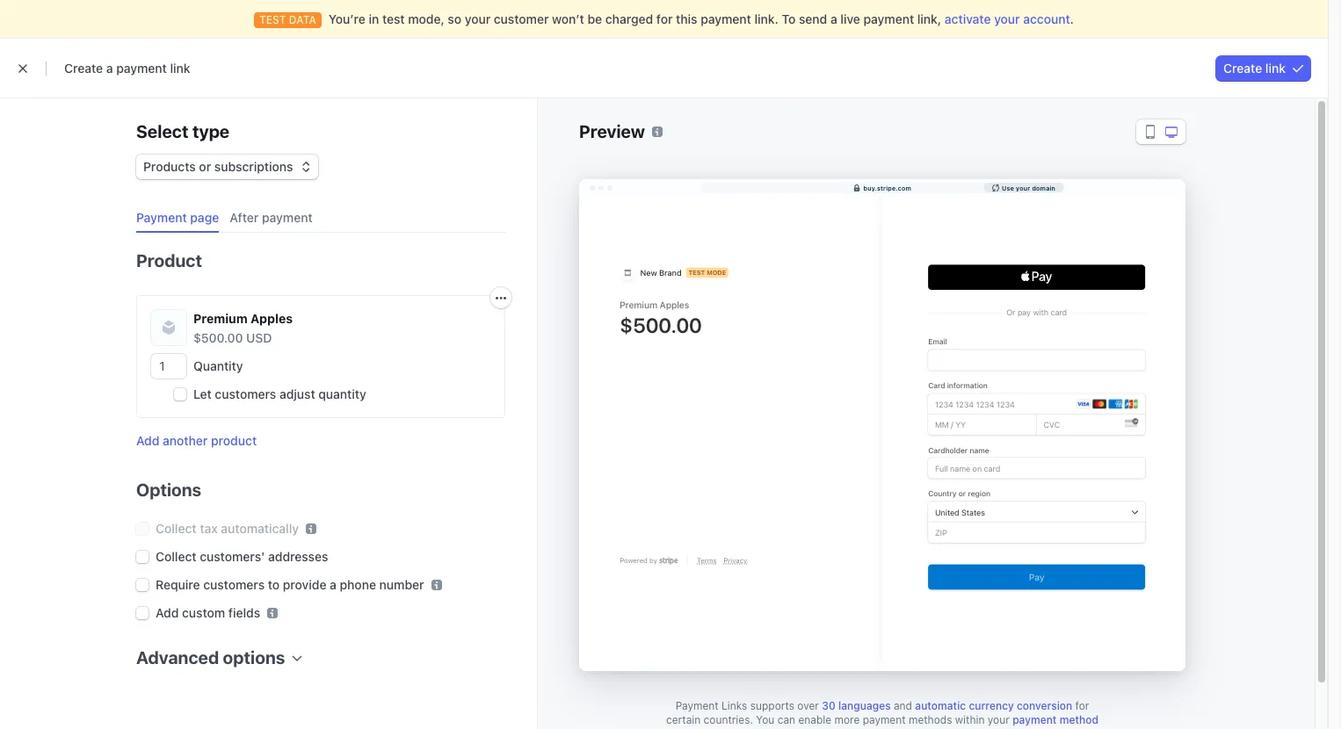Task type: vqa. For each thing, say whether or not it's contained in the screenshot.
you're
yes



Task type: describe. For each thing, give the bounding box(es) containing it.
require customers to provide a phone number
[[156, 577, 424, 592]]

payment for payment page
[[136, 210, 187, 225]]

number
[[379, 577, 424, 592]]

create for create a payment link
[[64, 61, 103, 76]]

automatic currency conversion link
[[915, 700, 1072, 713]]

automatically
[[221, 521, 299, 536]]

add custom fields
[[156, 605, 260, 620]]

quantity
[[318, 387, 366, 402]]

let customers adjust quantity
[[193, 387, 366, 402]]

add another product button
[[136, 432, 257, 450]]

another
[[163, 433, 208, 448]]

link,
[[917, 11, 941, 26]]

to
[[268, 577, 280, 592]]

select type
[[136, 121, 230, 141]]

conversion
[[1017, 700, 1072, 713]]

payment for payment links supports over 30 languages and automatic currency conversion
[[676, 700, 719, 713]]

payment inside for certain countries. you can enable more payment methods within your
[[863, 714, 906, 727]]

live
[[840, 11, 860, 26]]

1 link from the left
[[170, 61, 190, 76]]

activate your account link
[[945, 11, 1070, 26]]

send
[[799, 11, 827, 26]]

add for add another product
[[136, 433, 159, 448]]

you're in test mode, so your customer won't be charged for this payment link. to send a live payment link, activate your account .
[[328, 11, 1074, 26]]

payment method settings link
[[860, 714, 1098, 729]]

product
[[136, 250, 202, 271]]

$500.00
[[193, 330, 243, 345]]

fields
[[228, 605, 260, 620]]

provide
[[283, 577, 326, 592]]

custom
[[182, 605, 225, 620]]

require
[[156, 577, 200, 592]]

advanced
[[136, 648, 219, 668]]

products or subscriptions button
[[136, 151, 318, 179]]

collect customers' addresses
[[156, 549, 328, 564]]

payment inside payment method settings
[[1012, 714, 1057, 727]]

payment right this
[[701, 11, 751, 26]]

mode,
[[408, 11, 444, 26]]

won't
[[552, 11, 584, 26]]

after payment button
[[223, 204, 323, 233]]

page
[[190, 210, 219, 225]]

create a payment link
[[64, 61, 190, 76]]

products or subscriptions
[[143, 159, 293, 174]]

or
[[199, 159, 211, 174]]

payment up select
[[116, 61, 167, 76]]

payment page
[[136, 210, 219, 225]]

options
[[136, 480, 201, 500]]

countries.
[[704, 714, 753, 727]]

phone
[[340, 577, 376, 592]]

create link button
[[1216, 55, 1310, 81]]

for certain countries. you can enable more payment methods within your
[[666, 700, 1089, 727]]

links
[[721, 700, 747, 713]]

more
[[834, 714, 860, 727]]

.
[[1070, 11, 1074, 26]]

buy.stripe.com
[[863, 184, 911, 191]]

activate
[[945, 11, 991, 26]]

subscriptions
[[214, 159, 293, 174]]

to
[[782, 11, 796, 26]]

customer
[[494, 11, 549, 26]]

payment method settings
[[860, 714, 1098, 729]]

link inside create link button
[[1265, 61, 1286, 76]]

your inside for certain countries. you can enable more payment methods within your
[[988, 714, 1009, 727]]

svg image
[[496, 293, 506, 304]]

add another product
[[136, 433, 257, 448]]

quantity
[[193, 359, 243, 373]]

30
[[822, 700, 836, 713]]

in
[[369, 11, 379, 26]]

automatic
[[915, 700, 966, 713]]

customers for require
[[203, 577, 265, 592]]

payment links supports over 30 languages and automatic currency conversion
[[676, 700, 1072, 713]]

use your domain
[[1002, 184, 1055, 191]]

can
[[777, 714, 795, 727]]

apples
[[251, 311, 293, 326]]

this
[[676, 11, 697, 26]]

your right 'so'
[[465, 11, 491, 26]]

advanced options button
[[129, 636, 303, 671]]

customers for let
[[215, 387, 276, 402]]



Task type: locate. For each thing, give the bounding box(es) containing it.
you're
[[328, 11, 365, 26]]

payment inside button
[[262, 210, 313, 225]]

test
[[382, 11, 405, 26]]

methods
[[909, 714, 952, 727]]

for inside for certain countries. you can enable more payment methods within your
[[1075, 700, 1089, 713]]

product
[[211, 433, 257, 448]]

0 vertical spatial payment
[[136, 210, 187, 225]]

a inside tab panel
[[330, 577, 336, 592]]

your
[[465, 11, 491, 26], [994, 11, 1020, 26], [1016, 184, 1030, 191], [988, 714, 1009, 727]]

method
[[1060, 714, 1098, 727]]

0 horizontal spatial create
[[64, 61, 103, 76]]

create for create link
[[1223, 61, 1262, 76]]

domain
[[1032, 184, 1055, 191]]

your right use
[[1016, 184, 1030, 191]]

2 vertical spatial a
[[330, 577, 336, 592]]

after
[[230, 210, 259, 225]]

so
[[448, 11, 461, 26]]

customers'
[[200, 549, 265, 564]]

0 horizontal spatial link
[[170, 61, 190, 76]]

add down require on the left of the page
[[156, 605, 179, 620]]

products
[[143, 159, 196, 174]]

premium
[[193, 311, 247, 326]]

charged
[[605, 11, 653, 26]]

payment right after
[[262, 210, 313, 225]]

1 vertical spatial a
[[106, 61, 113, 76]]

within
[[955, 714, 985, 727]]

0 horizontal spatial payment
[[136, 210, 187, 225]]

create inside create link button
[[1223, 61, 1262, 76]]

account
[[1023, 11, 1070, 26]]

collect for collect tax automatically
[[156, 521, 197, 536]]

your right activate
[[994, 11, 1020, 26]]

0 horizontal spatial a
[[106, 61, 113, 76]]

add left another
[[136, 433, 159, 448]]

1 horizontal spatial link
[[1265, 61, 1286, 76]]

adjust
[[279, 387, 315, 402]]

add inside add another product button
[[136, 433, 159, 448]]

usd
[[246, 330, 272, 345]]

1 vertical spatial collect
[[156, 549, 197, 564]]

1 vertical spatial for
[[1075, 700, 1089, 713]]

payment up the "certain"
[[676, 700, 719, 713]]

let
[[193, 387, 212, 402]]

after payment
[[230, 210, 313, 225]]

2 horizontal spatial a
[[830, 11, 837, 26]]

collect tax automatically
[[156, 521, 299, 536]]

addresses
[[268, 549, 328, 564]]

1 horizontal spatial create
[[1223, 61, 1262, 76]]

options
[[223, 648, 285, 668]]

for left this
[[656, 11, 673, 26]]

1 vertical spatial customers
[[203, 577, 265, 592]]

payment inside 'button'
[[136, 210, 187, 225]]

advanced options
[[136, 648, 285, 668]]

a
[[830, 11, 837, 26], [106, 61, 113, 76], [330, 577, 336, 592]]

payment page tab panel
[[122, 233, 511, 695]]

payment right live
[[863, 11, 914, 26]]

1 create from the left
[[64, 61, 103, 76]]

customers
[[215, 387, 276, 402], [203, 577, 265, 592]]

payment left page
[[136, 210, 187, 225]]

certain
[[666, 714, 701, 727]]

premium apples $500.00 usd
[[193, 311, 293, 345]]

0 vertical spatial add
[[136, 433, 159, 448]]

payment page button
[[129, 204, 230, 233]]

your down automatic currency conversion link
[[988, 714, 1009, 727]]

0 horizontal spatial for
[[656, 11, 673, 26]]

collect for collect customers' addresses
[[156, 549, 197, 564]]

0 vertical spatial customers
[[215, 387, 276, 402]]

enable
[[798, 714, 831, 727]]

1 vertical spatial add
[[156, 605, 179, 620]]

select
[[136, 121, 188, 141]]

and
[[894, 700, 912, 713]]

2 link from the left
[[1265, 61, 1286, 76]]

1 horizontal spatial for
[[1075, 700, 1089, 713]]

use
[[1002, 184, 1014, 191]]

1 vertical spatial payment
[[676, 700, 719, 713]]

1 collect from the top
[[156, 521, 197, 536]]

settings
[[860, 728, 901, 729]]

customers down quantity on the left of the page
[[215, 387, 276, 402]]

collect
[[156, 521, 197, 536], [156, 549, 197, 564]]

languages
[[838, 700, 891, 713]]

0 vertical spatial a
[[830, 11, 837, 26]]

payment
[[701, 11, 751, 26], [863, 11, 914, 26], [116, 61, 167, 76], [262, 210, 313, 225], [863, 714, 906, 727], [1012, 714, 1057, 727]]

2 create from the left
[[1223, 61, 1262, 76]]

payment up settings
[[863, 714, 906, 727]]

add for add custom fields
[[156, 605, 179, 620]]

you
[[756, 714, 775, 727]]

2 collect from the top
[[156, 549, 197, 564]]

customers down customers'
[[203, 577, 265, 592]]

create link
[[1223, 61, 1286, 76]]

use your domain button
[[983, 183, 1064, 192]]

payment down conversion
[[1012, 714, 1057, 727]]

1 horizontal spatial a
[[330, 577, 336, 592]]

tax
[[200, 521, 218, 536]]

type
[[192, 121, 230, 141]]

link.
[[754, 11, 779, 26]]

payment link settings tab list
[[129, 204, 505, 233]]

your inside button
[[1016, 184, 1030, 191]]

collect up require on the left of the page
[[156, 549, 197, 564]]

payment
[[136, 210, 187, 225], [676, 700, 719, 713]]

over
[[797, 700, 819, 713]]

for up method
[[1075, 700, 1089, 713]]

0 vertical spatial for
[[656, 11, 673, 26]]

0 vertical spatial collect
[[156, 521, 197, 536]]

currency
[[969, 700, 1014, 713]]

supports
[[750, 700, 794, 713]]

1 horizontal spatial payment
[[676, 700, 719, 713]]

collect left tax
[[156, 521, 197, 536]]

30 languages link
[[822, 700, 891, 713]]

preview
[[579, 121, 645, 141]]

be
[[587, 11, 602, 26]]



